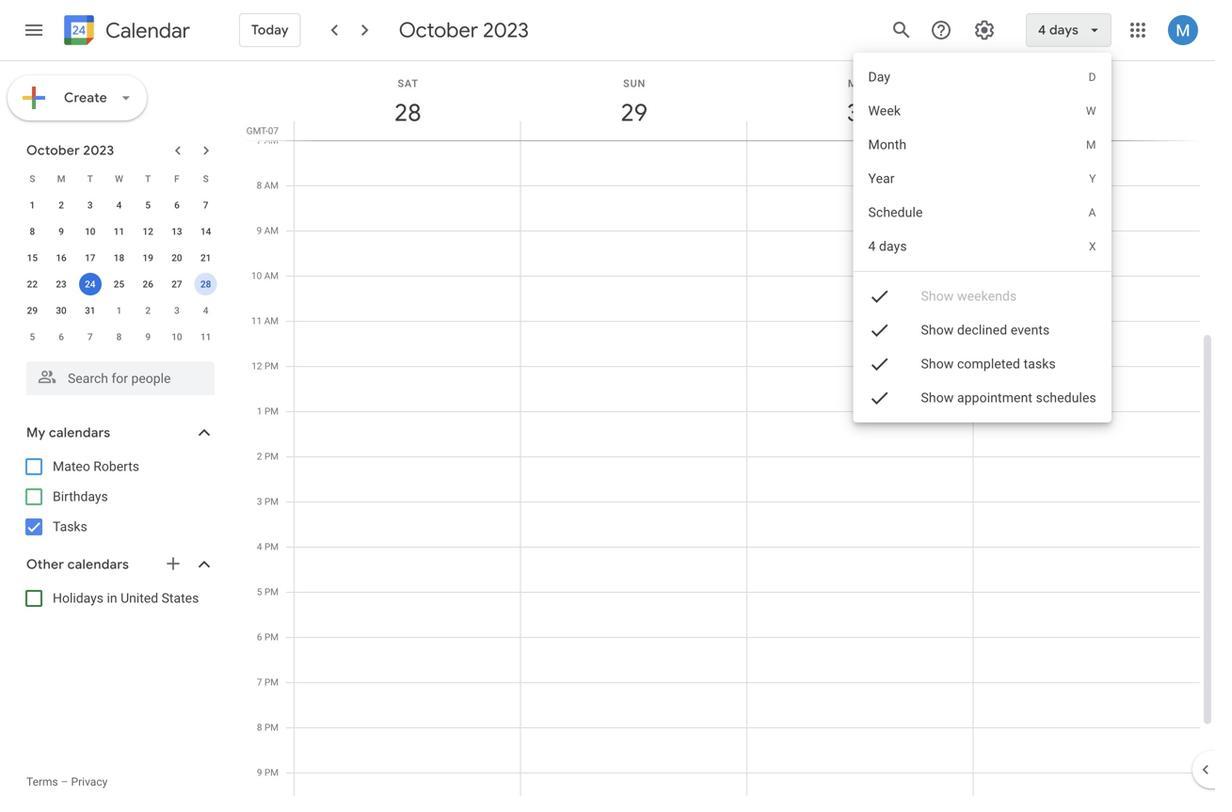 Task type: locate. For each thing, give the bounding box(es) containing it.
10 up 17
[[85, 226, 95, 237]]

october down create dropdown button
[[26, 142, 80, 159]]

tasks
[[1024, 356, 1056, 372]]

1 horizontal spatial m
[[1086, 138, 1097, 152]]

my calendars
[[26, 424, 110, 441]]

show for show appointment schedules
[[921, 390, 954, 406]]

None search field
[[0, 354, 233, 395]]

calendars inside 'other calendars' dropdown button
[[67, 556, 129, 573]]

1 horizontal spatial 29
[[619, 97, 646, 128]]

4 days down schedule
[[868, 239, 907, 254]]

1 horizontal spatial 12
[[252, 360, 262, 372]]

1 pm
[[257, 406, 279, 417]]

7 for november 7 element
[[87, 331, 93, 343]]

tasks
[[53, 519, 87, 535]]

w up 11 element
[[115, 173, 123, 184]]

terms
[[26, 776, 58, 789]]

0 vertical spatial m
[[1086, 138, 1097, 152]]

am down 8 am
[[264, 225, 279, 236]]

4 am from the top
[[264, 270, 279, 281]]

1 horizontal spatial w
[[1086, 104, 1097, 118]]

6 row from the top
[[18, 297, 220, 324]]

november 2 element
[[137, 299, 159, 322]]

0 horizontal spatial 4 days
[[868, 239, 907, 254]]

30 down 23
[[56, 305, 67, 316]]

1 vertical spatial 4 days
[[868, 239, 907, 254]]

0 vertical spatial 28
[[393, 97, 420, 128]]

13 element
[[166, 220, 188, 243]]

0 vertical spatial 2023
[[483, 17, 529, 43]]

check checkbox item down declined on the top
[[853, 347, 1112, 381]]

7 am
[[257, 135, 279, 146]]

7 up 8 pm
[[257, 677, 262, 688]]

check for show declined events
[[868, 319, 891, 342]]

3 up 10 element
[[87, 200, 93, 211]]

am for 11 am
[[264, 315, 279, 327]]

16
[[56, 252, 67, 264]]

10 up 11 am
[[251, 270, 262, 281]]

sat 28
[[393, 78, 420, 128]]

11 down "november 4" element on the top left of the page
[[200, 331, 211, 343]]

4 pm from the top
[[264, 496, 279, 507]]

0 horizontal spatial 10
[[85, 226, 95, 237]]

8 down 7 am
[[257, 180, 262, 191]]

12 down 11 am
[[252, 360, 262, 372]]

2 for november 2 element
[[145, 305, 151, 316]]

9 up 16 'element'
[[59, 226, 64, 237]]

9 down 8 pm
[[257, 767, 262, 778]]

30 column header
[[746, 61, 974, 140]]

2 horizontal spatial 5
[[257, 586, 262, 598]]

pm for 2 pm
[[264, 451, 279, 462]]

2 show from the top
[[921, 322, 954, 338]]

2 t from the left
[[145, 173, 151, 184]]

1 horizontal spatial 2
[[145, 305, 151, 316]]

1 horizontal spatial 28
[[393, 97, 420, 128]]

pm up 2 pm
[[264, 406, 279, 417]]

row group
[[18, 192, 220, 350]]

6 up 7 pm
[[257, 632, 262, 643]]

2 horizontal spatial 11
[[251, 315, 262, 327]]

create button
[[8, 75, 147, 120]]

6 for november 6 'element'
[[59, 331, 64, 343]]

2 horizontal spatial 3
[[257, 496, 262, 507]]

0 horizontal spatial t
[[87, 173, 93, 184]]

2 horizontal spatial 2
[[257, 451, 262, 462]]

7 down "31" element
[[87, 331, 93, 343]]

pm down 8 pm
[[264, 767, 279, 778]]

m up y
[[1086, 138, 1097, 152]]

4 down schedule
[[868, 239, 876, 254]]

8
[[257, 180, 262, 191], [30, 226, 35, 237], [116, 331, 122, 343], [257, 722, 262, 733]]

calendars up mateo
[[49, 424, 110, 441]]

1 am from the top
[[264, 135, 279, 146]]

4 days up tue
[[1038, 22, 1079, 39]]

2 vertical spatial 1
[[257, 406, 262, 417]]

m
[[1086, 138, 1097, 152], [57, 173, 65, 184]]

2 horizontal spatial 10
[[251, 270, 262, 281]]

10 down november 3 element
[[172, 331, 182, 343]]

t left f
[[145, 173, 151, 184]]

0 horizontal spatial 2023
[[83, 142, 114, 159]]

12 for 12 pm
[[252, 360, 262, 372]]

days up tue
[[1049, 22, 1079, 39]]

0 horizontal spatial october 2023
[[26, 142, 114, 159]]

november 9 element
[[137, 326, 159, 348]]

0 vertical spatial 1
[[30, 200, 35, 211]]

30
[[846, 97, 873, 128], [56, 305, 67, 316]]

5
[[145, 200, 151, 211], [30, 331, 35, 343], [257, 586, 262, 598]]

1 for 1 pm
[[257, 406, 262, 417]]

completed
[[957, 356, 1020, 372]]

november 5 element
[[21, 326, 44, 348]]

s
[[29, 173, 35, 184], [203, 173, 209, 184]]

t up 10 element
[[87, 173, 93, 184]]

0 horizontal spatial 6
[[59, 331, 64, 343]]

9 up '10 am'
[[257, 225, 262, 236]]

4 check from the top
[[868, 387, 891, 409]]

add other calendars image
[[164, 554, 183, 573]]

grid
[[241, 61, 1215, 796]]

29 column header
[[520, 61, 747, 140]]

2 check from the top
[[868, 319, 891, 342]]

pm up 8 pm
[[264, 677, 279, 688]]

29
[[619, 97, 646, 128], [27, 305, 38, 316]]

1 vertical spatial m
[[57, 173, 65, 184]]

26 element
[[137, 273, 159, 296]]

2 row from the top
[[18, 192, 220, 218]]

2 vertical spatial 2
[[257, 451, 262, 462]]

2
[[59, 200, 64, 211], [145, 305, 151, 316], [257, 451, 262, 462]]

0 vertical spatial 3
[[87, 200, 93, 211]]

pm down 3 pm
[[264, 541, 279, 552]]

0 horizontal spatial m
[[57, 173, 65, 184]]

9 for 9 am
[[257, 225, 262, 236]]

2 up 3 pm
[[257, 451, 262, 462]]

1 vertical spatial 12
[[252, 360, 262, 372]]

21 element
[[194, 247, 217, 269]]

11 for 11 am
[[251, 315, 262, 327]]

am for 8 am
[[264, 180, 279, 191]]

row group containing 1
[[18, 192, 220, 350]]

4 row from the top
[[18, 245, 220, 271]]

am up 8 am
[[264, 135, 279, 146]]

0 horizontal spatial s
[[29, 173, 35, 184]]

tue
[[1077, 78, 1098, 89]]

menu
[[853, 53, 1112, 423]]

calendars up in
[[67, 556, 129, 573]]

1 horizontal spatial s
[[203, 173, 209, 184]]

6 inside 'element'
[[59, 331, 64, 343]]

11
[[114, 226, 124, 237], [251, 315, 262, 327], [200, 331, 211, 343]]

6
[[174, 200, 180, 211], [59, 331, 64, 343], [257, 632, 262, 643]]

8 down 7 pm
[[257, 722, 262, 733]]

0 horizontal spatial 5
[[30, 331, 35, 343]]

28 link
[[386, 91, 429, 135]]

8 up 15 "element"
[[30, 226, 35, 237]]

2023
[[483, 17, 529, 43], [83, 142, 114, 159]]

10 for 10 element
[[85, 226, 95, 237]]

1 vertical spatial 10
[[251, 270, 262, 281]]

1 horizontal spatial 30
[[846, 97, 873, 128]]

9 down november 2 element
[[145, 331, 151, 343]]

1 vertical spatial 30
[[56, 305, 67, 316]]

0 vertical spatial w
[[1086, 104, 1097, 118]]

9 pm from the top
[[264, 722, 279, 733]]

5 row from the top
[[18, 271, 220, 297]]

3 pm
[[257, 496, 279, 507]]

pm up 3 pm
[[264, 451, 279, 462]]

2 am from the top
[[264, 180, 279, 191]]

2 pm from the top
[[264, 406, 279, 417]]

3 check from the top
[[868, 353, 891, 376]]

1 horizontal spatial t
[[145, 173, 151, 184]]

pm down 7 pm
[[264, 722, 279, 733]]

5 up 12 element
[[145, 200, 151, 211]]

0 horizontal spatial 2
[[59, 200, 64, 211]]

10 element
[[79, 220, 101, 243]]

am up 12 pm
[[264, 315, 279, 327]]

row containing 1
[[18, 192, 220, 218]]

1 vertical spatial 2
[[145, 305, 151, 316]]

1 up 15 "element"
[[30, 200, 35, 211]]

2 vertical spatial 10
[[172, 331, 182, 343]]

7 pm from the top
[[264, 632, 279, 643]]

pm down 2 pm
[[264, 496, 279, 507]]

calendars for other calendars
[[67, 556, 129, 573]]

11 for 11 element
[[114, 226, 124, 237]]

4 right the settings menu icon
[[1038, 22, 1046, 39]]

row containing 8
[[18, 218, 220, 245]]

1 vertical spatial 11
[[251, 315, 262, 327]]

4 down 28 cell
[[203, 305, 208, 316]]

0 horizontal spatial october
[[26, 142, 80, 159]]

menu containing check
[[853, 53, 1112, 423]]

pm up 7 pm
[[264, 632, 279, 643]]

0 vertical spatial 12
[[143, 226, 153, 237]]

week menu item
[[853, 94, 1112, 128]]

1 vertical spatial 29
[[27, 305, 38, 316]]

check checkbox item
[[853, 280, 1112, 313], [853, 313, 1112, 347], [853, 347, 1112, 381], [853, 381, 1112, 415]]

1 vertical spatial w
[[115, 173, 123, 184]]

0 vertical spatial 29
[[619, 97, 646, 128]]

w down tue
[[1086, 104, 1097, 118]]

check checkbox item up declined on the top
[[853, 280, 1112, 313]]

pm up 1 pm
[[264, 360, 279, 372]]

5 up "6 pm" on the bottom
[[257, 586, 262, 598]]

show left appointment
[[921, 390, 954, 406]]

october 2023 up 'sat' in the left of the page
[[399, 17, 529, 43]]

4 up 11 element
[[116, 200, 122, 211]]

20
[[172, 252, 182, 264]]

pm up "6 pm" on the bottom
[[264, 586, 279, 598]]

show left weekends
[[921, 288, 954, 304]]

1 vertical spatial october
[[26, 142, 80, 159]]

5 am from the top
[[264, 315, 279, 327]]

29 link
[[612, 91, 656, 135]]

25 element
[[108, 273, 130, 296]]

0 vertical spatial 11
[[114, 226, 124, 237]]

month
[[868, 137, 907, 152]]

in
[[107, 591, 117, 606]]

m inside row
[[57, 173, 65, 184]]

november 1 element
[[108, 299, 130, 322]]

calendars inside the my calendars dropdown button
[[49, 424, 110, 441]]

0 vertical spatial 6
[[174, 200, 180, 211]]

5 inside grid
[[257, 586, 262, 598]]

3 am from the top
[[264, 225, 279, 236]]

1 vertical spatial calendars
[[67, 556, 129, 573]]

11 element
[[108, 220, 130, 243]]

29 inside row
[[27, 305, 38, 316]]

27 element
[[166, 273, 188, 296]]

6 down 30 element
[[59, 331, 64, 343]]

0 horizontal spatial 28
[[200, 279, 211, 290]]

8 for 8 am
[[257, 180, 262, 191]]

november 3 element
[[166, 299, 188, 322]]

1 horizontal spatial 11
[[200, 331, 211, 343]]

6 down f
[[174, 200, 180, 211]]

0 vertical spatial 30
[[846, 97, 873, 128]]

2 horizontal spatial 1
[[257, 406, 262, 417]]

m for month
[[1086, 138, 1097, 152]]

1 horizontal spatial 1
[[116, 305, 122, 316]]

my calendars button
[[4, 418, 233, 448]]

row containing s
[[18, 166, 220, 192]]

15
[[27, 252, 38, 264]]

sat
[[398, 78, 419, 89]]

1 vertical spatial 5
[[30, 331, 35, 343]]

october 2023 down create dropdown button
[[26, 142, 114, 159]]

3 show from the top
[[921, 356, 954, 372]]

6 for 6 pm
[[257, 632, 262, 643]]

0 horizontal spatial 12
[[143, 226, 153, 237]]

1 pm from the top
[[264, 360, 279, 372]]

check checkbox item down "show completed tasks"
[[853, 381, 1112, 415]]

3 down 27 element
[[174, 305, 180, 316]]

mateo
[[53, 459, 90, 474]]

5 for 5 pm
[[257, 586, 262, 598]]

x
[[1089, 240, 1097, 253]]

10 pm from the top
[[264, 767, 279, 778]]

2 horizontal spatial 6
[[257, 632, 262, 643]]

5 pm from the top
[[264, 541, 279, 552]]

am down 7 am
[[264, 180, 279, 191]]

0 horizontal spatial 11
[[114, 226, 124, 237]]

1 check from the top
[[868, 285, 891, 308]]

7 row from the top
[[18, 324, 220, 350]]

month menu item
[[853, 128, 1112, 162]]

8 pm from the top
[[264, 677, 279, 688]]

other calendars button
[[4, 550, 233, 580]]

10
[[85, 226, 95, 237], [251, 270, 262, 281], [172, 331, 182, 343]]

s up 15 "element"
[[29, 173, 35, 184]]

1 row from the top
[[18, 166, 220, 192]]

1 vertical spatial 1
[[116, 305, 122, 316]]

30 inside the mon 30
[[846, 97, 873, 128]]

6 inside grid
[[257, 632, 262, 643]]

3 for november 3 element
[[174, 305, 180, 316]]

pm for 1 pm
[[264, 406, 279, 417]]

15 element
[[21, 247, 44, 269]]

2 vertical spatial 11
[[200, 331, 211, 343]]

12 up 19
[[143, 226, 153, 237]]

s right f
[[203, 173, 209, 184]]

show left declined on the top
[[921, 322, 954, 338]]

30 down mon
[[846, 97, 873, 128]]

november 10 element
[[166, 326, 188, 348]]

check
[[868, 285, 891, 308], [868, 319, 891, 342], [868, 353, 891, 376], [868, 387, 891, 409]]

9 for november 9 element
[[145, 331, 151, 343]]

28
[[393, 97, 420, 128], [200, 279, 211, 290]]

check for show appointment schedules
[[868, 387, 891, 409]]

7 left '07'
[[257, 135, 262, 146]]

schedule menu item
[[853, 196, 1112, 230]]

3
[[87, 200, 93, 211], [174, 305, 180, 316], [257, 496, 262, 507]]

pm for 5 pm
[[264, 586, 279, 598]]

29 down 22
[[27, 305, 38, 316]]

1 up "november 8" element
[[116, 305, 122, 316]]

birthdays
[[53, 489, 108, 504]]

4 days
[[1038, 22, 1079, 39], [868, 239, 907, 254]]

1 vertical spatial 3
[[174, 305, 180, 316]]

0 vertical spatial 10
[[85, 226, 95, 237]]

4 up 5 pm
[[257, 541, 262, 552]]

m up 16 'element'
[[57, 173, 65, 184]]

1 show from the top
[[921, 288, 954, 304]]

pm for 7 pm
[[264, 677, 279, 688]]

october 2023
[[399, 17, 529, 43], [26, 142, 114, 159]]

11 up 18 at top left
[[114, 226, 124, 237]]

2 vertical spatial 3
[[257, 496, 262, 507]]

1 horizontal spatial days
[[1049, 22, 1079, 39]]

9
[[257, 225, 262, 236], [59, 226, 64, 237], [145, 331, 151, 343], [257, 767, 262, 778]]

2 s from the left
[[203, 173, 209, 184]]

28 down 'sat' in the left of the page
[[393, 97, 420, 128]]

terms – privacy
[[26, 776, 108, 789]]

1 down 12 pm
[[257, 406, 262, 417]]

6 pm
[[257, 632, 279, 643]]

0 horizontal spatial 29
[[27, 305, 38, 316]]

1 horizontal spatial 5
[[145, 200, 151, 211]]

12 inside 'october 2023' grid
[[143, 226, 153, 237]]

5 down 29 element
[[30, 331, 35, 343]]

3 down 2 pm
[[257, 496, 262, 507]]

1 for november 1 element
[[116, 305, 122, 316]]

07
[[268, 125, 279, 136]]

2 vertical spatial 5
[[257, 586, 262, 598]]

7
[[257, 135, 262, 146], [203, 200, 208, 211], [87, 331, 93, 343], [257, 677, 262, 688]]

show appointment schedules
[[921, 390, 1097, 406]]

11 down '10 am'
[[251, 315, 262, 327]]

pm for 4 pm
[[264, 541, 279, 552]]

show left completed
[[921, 356, 954, 372]]

2 up 16 'element'
[[59, 200, 64, 211]]

2 check checkbox item from the top
[[853, 313, 1112, 347]]

7 for 7 am
[[257, 135, 262, 146]]

1 horizontal spatial 6
[[174, 200, 180, 211]]

m inside menu item
[[1086, 138, 1097, 152]]

days down schedule
[[879, 239, 907, 254]]

am down 9 am
[[264, 270, 279, 281]]

Search for people text field
[[38, 361, 203, 395]]

am for 9 am
[[264, 225, 279, 236]]

0 vertical spatial 4 days
[[1038, 22, 1079, 39]]

show
[[921, 288, 954, 304], [921, 322, 954, 338], [921, 356, 954, 372], [921, 390, 954, 406]]

17 element
[[79, 247, 101, 269]]

november 4 element
[[194, 299, 217, 322]]

28 down the 21
[[200, 279, 211, 290]]

row containing 15
[[18, 245, 220, 271]]

31
[[85, 305, 95, 316]]

1
[[30, 200, 35, 211], [116, 305, 122, 316], [257, 406, 262, 417]]

0 vertical spatial calendars
[[49, 424, 110, 441]]

pm
[[264, 360, 279, 372], [264, 406, 279, 417], [264, 451, 279, 462], [264, 496, 279, 507], [264, 541, 279, 552], [264, 586, 279, 598], [264, 632, 279, 643], [264, 677, 279, 688], [264, 722, 279, 733], [264, 767, 279, 778]]

check checkbox item up "show completed tasks"
[[853, 313, 1112, 347]]

year
[[868, 171, 895, 186]]

30 element
[[50, 299, 73, 322]]

8 down november 1 element
[[116, 331, 122, 343]]

1 vertical spatial 6
[[59, 331, 64, 343]]

24 cell
[[76, 271, 105, 297]]

my calendars list
[[4, 452, 233, 542]]

0 horizontal spatial 3
[[87, 200, 93, 211]]

row containing 29
[[18, 297, 220, 324]]

1 horizontal spatial 3
[[174, 305, 180, 316]]

28 element
[[194, 273, 217, 296]]

2 for 2 pm
[[257, 451, 262, 462]]

0 horizontal spatial 30
[[56, 305, 67, 316]]

am for 7 am
[[264, 135, 279, 146]]

today
[[251, 22, 289, 39]]

0 vertical spatial days
[[1049, 22, 1079, 39]]

1 horizontal spatial october
[[399, 17, 478, 43]]

am for 10 am
[[264, 270, 279, 281]]

1 vertical spatial 28
[[200, 279, 211, 290]]

1 horizontal spatial 10
[[172, 331, 182, 343]]

october up 'sat' in the left of the page
[[399, 17, 478, 43]]

10 am
[[251, 270, 279, 281]]

2 vertical spatial 6
[[257, 632, 262, 643]]

row
[[18, 166, 220, 192], [18, 192, 220, 218], [18, 218, 220, 245], [18, 245, 220, 271], [18, 271, 220, 297], [18, 297, 220, 324], [18, 324, 220, 350]]

0 horizontal spatial days
[[879, 239, 907, 254]]

0 horizontal spatial 1
[[30, 200, 35, 211]]

6 pm from the top
[[264, 586, 279, 598]]

1 horizontal spatial 2023
[[483, 17, 529, 43]]

4
[[1038, 22, 1046, 39], [116, 200, 122, 211], [868, 239, 876, 254], [203, 305, 208, 316], [257, 541, 262, 552]]

2 down 26 element
[[145, 305, 151, 316]]

am
[[264, 135, 279, 146], [264, 180, 279, 191], [264, 225, 279, 236], [264, 270, 279, 281], [264, 315, 279, 327]]

3 row from the top
[[18, 218, 220, 245]]

calendar heading
[[102, 17, 190, 44]]

1 horizontal spatial 4 days
[[1038, 22, 1079, 39]]

4 show from the top
[[921, 390, 954, 406]]

united
[[121, 591, 158, 606]]

3 pm from the top
[[264, 451, 279, 462]]

1 vertical spatial days
[[879, 239, 907, 254]]

18
[[114, 252, 124, 264]]

terms link
[[26, 776, 58, 789]]

0 vertical spatial 5
[[145, 200, 151, 211]]

0 horizontal spatial w
[[115, 173, 123, 184]]

4 check checkbox item from the top
[[853, 381, 1112, 415]]

1 vertical spatial 2023
[[83, 142, 114, 159]]

days
[[1049, 22, 1079, 39], [879, 239, 907, 254]]

29 down sun
[[619, 97, 646, 128]]

t
[[87, 173, 93, 184], [145, 173, 151, 184]]

tue column header
[[973, 61, 1200, 140]]

1 horizontal spatial october 2023
[[399, 17, 529, 43]]



Task type: describe. For each thing, give the bounding box(es) containing it.
weekends
[[957, 288, 1017, 304]]

3 check checkbox item from the top
[[853, 347, 1112, 381]]

12 for 12
[[143, 226, 153, 237]]

16 element
[[50, 247, 73, 269]]

20 element
[[166, 247, 188, 269]]

4 days inside popup button
[[1038, 22, 1079, 39]]

main drawer image
[[23, 19, 45, 41]]

sun 29
[[619, 78, 646, 128]]

check for show weekends
[[868, 285, 891, 308]]

27
[[172, 279, 182, 290]]

calendars for my calendars
[[49, 424, 110, 441]]

17
[[85, 252, 95, 264]]

11 for november 11 element
[[200, 331, 211, 343]]

29 inside column header
[[619, 97, 646, 128]]

show completed tasks
[[921, 356, 1056, 372]]

m for s
[[57, 173, 65, 184]]

18 element
[[108, 247, 130, 269]]

3 for 3 pm
[[257, 496, 262, 507]]

gmt-
[[246, 125, 268, 136]]

today button
[[239, 8, 301, 53]]

d
[[1089, 71, 1097, 84]]

pm for 12 pm
[[264, 360, 279, 372]]

4 inside menu item
[[868, 239, 876, 254]]

4 days inside menu item
[[868, 239, 907, 254]]

calendar
[[105, 17, 190, 44]]

10 for 10 am
[[251, 270, 262, 281]]

29 element
[[21, 299, 44, 322]]

grid containing 28
[[241, 61, 1215, 796]]

days inside popup button
[[1049, 22, 1079, 39]]

9 pm
[[257, 767, 279, 778]]

22 element
[[21, 273, 44, 296]]

12 pm
[[252, 360, 279, 372]]

show for show weekends
[[921, 288, 954, 304]]

11 am
[[251, 315, 279, 327]]

row containing 5
[[18, 324, 220, 350]]

a
[[1089, 206, 1097, 219]]

y
[[1089, 172, 1097, 185]]

mon
[[848, 78, 874, 89]]

1 t from the left
[[87, 173, 93, 184]]

appointment
[[957, 390, 1033, 406]]

7 for 7 pm
[[257, 677, 262, 688]]

calendar element
[[60, 11, 190, 53]]

november 11 element
[[194, 326, 217, 348]]

holidays
[[53, 591, 104, 606]]

10 for november 10 element
[[172, 331, 182, 343]]

mateo roberts
[[53, 459, 139, 474]]

events
[[1011, 322, 1050, 338]]

5 pm
[[257, 586, 279, 598]]

19
[[143, 252, 153, 264]]

gmt-07
[[246, 125, 279, 136]]

w inside menu item
[[1086, 104, 1097, 118]]

7 pm
[[257, 677, 279, 688]]

1 s from the left
[[29, 173, 35, 184]]

november 7 element
[[79, 326, 101, 348]]

24
[[85, 279, 95, 290]]

mon 30
[[846, 78, 874, 128]]

show for show declined events
[[921, 322, 954, 338]]

0 vertical spatial 2
[[59, 200, 64, 211]]

pm for 3 pm
[[264, 496, 279, 507]]

13
[[172, 226, 182, 237]]

days inside menu item
[[879, 239, 907, 254]]

roberts
[[93, 459, 139, 474]]

1 check checkbox item from the top
[[853, 280, 1112, 313]]

9 am
[[257, 225, 279, 236]]

schedules
[[1036, 390, 1097, 406]]

28 inside column header
[[393, 97, 420, 128]]

14 element
[[194, 220, 217, 243]]

28 cell
[[191, 271, 220, 297]]

settings menu image
[[973, 19, 996, 41]]

4 pm
[[257, 541, 279, 552]]

5 for november 5 element
[[30, 331, 35, 343]]

other calendars
[[26, 556, 129, 573]]

year menu item
[[853, 162, 1112, 196]]

8 am
[[257, 180, 279, 191]]

week
[[868, 103, 901, 119]]

states
[[162, 591, 199, 606]]

f
[[174, 173, 179, 184]]

show declined events
[[921, 322, 1050, 338]]

privacy
[[71, 776, 108, 789]]

12 element
[[137, 220, 159, 243]]

october 2023 grid
[[18, 166, 220, 350]]

day menu item
[[853, 60, 1112, 94]]

sun
[[623, 78, 646, 89]]

–
[[61, 776, 68, 789]]

show weekends
[[921, 288, 1017, 304]]

8 for "november 8" element
[[116, 331, 122, 343]]

declined
[[957, 322, 1007, 338]]

8 for 8 pm
[[257, 722, 262, 733]]

30 link
[[839, 91, 882, 135]]

7 up the 14 element
[[203, 200, 208, 211]]

21
[[200, 252, 211, 264]]

holidays in united states
[[53, 591, 199, 606]]

31 element
[[79, 299, 101, 322]]

23
[[56, 279, 67, 290]]

30 inside row
[[56, 305, 67, 316]]

schedule
[[868, 205, 923, 220]]

24, today element
[[79, 273, 101, 296]]

28 column header
[[294, 61, 521, 140]]

my
[[26, 424, 46, 441]]

4 inside popup button
[[1038, 22, 1046, 39]]

26
[[143, 279, 153, 290]]

4 days button
[[1026, 8, 1112, 53]]

row containing 22
[[18, 271, 220, 297]]

1 vertical spatial october 2023
[[26, 142, 114, 159]]

4 days menu item
[[853, 230, 1112, 264]]

22
[[27, 279, 38, 290]]

pm for 9 pm
[[264, 767, 279, 778]]

0 vertical spatial october 2023
[[399, 17, 529, 43]]

show for show completed tasks
[[921, 356, 954, 372]]

23 element
[[50, 273, 73, 296]]

0 vertical spatial october
[[399, 17, 478, 43]]

8 pm
[[257, 722, 279, 733]]

november 6 element
[[50, 326, 73, 348]]

other
[[26, 556, 64, 573]]

check for show completed tasks
[[868, 353, 891, 376]]

9 for 9 pm
[[257, 767, 262, 778]]

28 inside cell
[[200, 279, 211, 290]]

w inside 'october 2023' grid
[[115, 173, 123, 184]]

create
[[64, 89, 107, 106]]

day
[[868, 69, 891, 85]]

pm for 8 pm
[[264, 722, 279, 733]]

november 8 element
[[108, 326, 130, 348]]

privacy link
[[71, 776, 108, 789]]

pm for 6 pm
[[264, 632, 279, 643]]

14
[[200, 226, 211, 237]]

19 element
[[137, 247, 159, 269]]

25
[[114, 279, 124, 290]]

2 pm
[[257, 451, 279, 462]]



Task type: vqa. For each thing, say whether or not it's contained in the screenshot.


